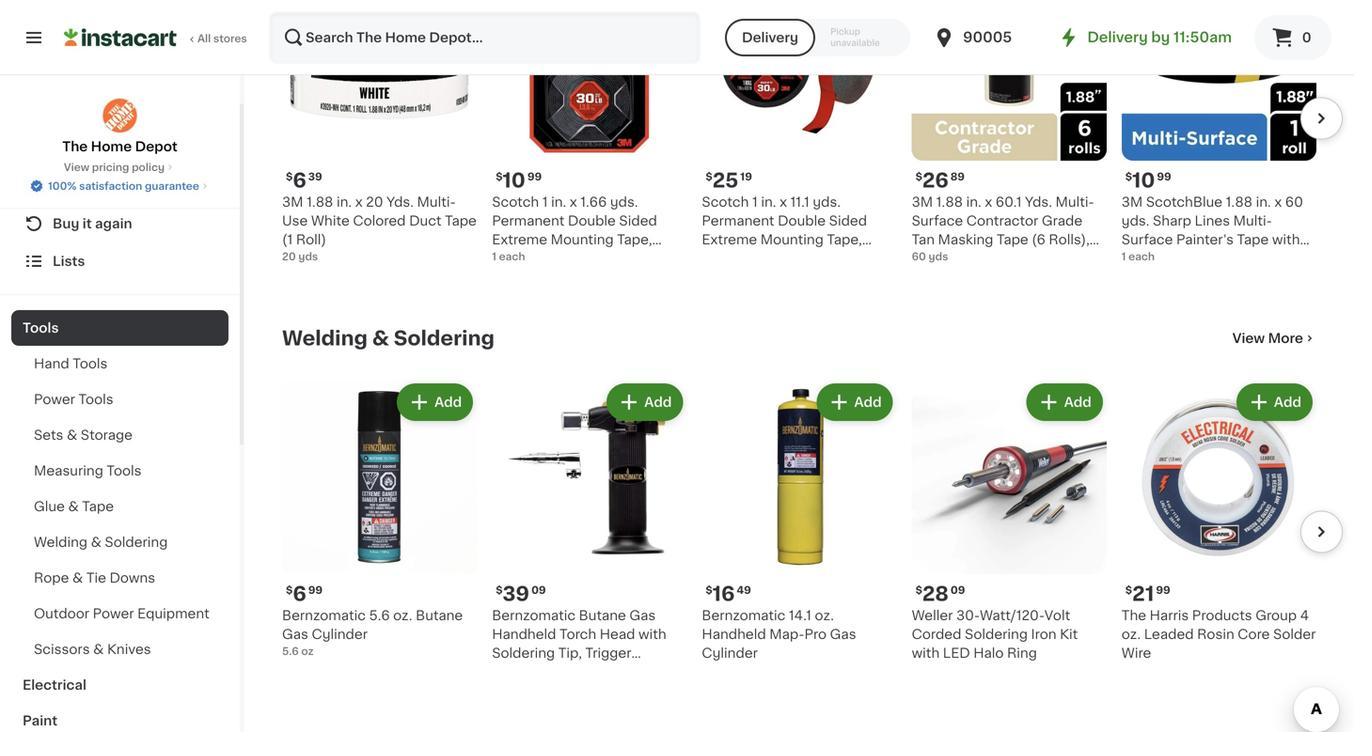 Task type: vqa. For each thing, say whether or not it's contained in the screenshot.


Task type: describe. For each thing, give the bounding box(es) containing it.
(6
[[1032, 233, 1046, 247]]

tape, for 10
[[617, 233, 652, 247]]

product group containing 28
[[912, 380, 1107, 663]]

outdoor
[[34, 608, 89, 621]]

all
[[198, 33, 211, 44]]

16
[[713, 585, 735, 605]]

11:50am
[[1174, 31, 1232, 44]]

buy it again
[[53, 217, 132, 230]]

lines
[[1195, 215, 1230, 228]]

led
[[943, 647, 970, 660]]

white
[[311, 215, 350, 228]]

electrical
[[23, 679, 86, 692]]

100%
[[48, 181, 77, 191]]

handheld for 39
[[492, 629, 556, 642]]

60 yds
[[912, 252, 949, 262]]

with inside "weller 30-watt/120-volt corded soldering iron kit with led halo ring"
[[912, 647, 940, 660]]

lock inside 3m scotchblue 1.88 in. x 60 yds. sharp lines multi- surface painter's tape with edge-lock
[[1162, 252, 1194, 265]]

service type group
[[725, 19, 911, 56]]

$ for weller 30-watt/120-volt corded soldering iron kit with led halo ring
[[916, 586, 923, 596]]

outdoor power equipment
[[34, 608, 210, 621]]

lists
[[53, 255, 85, 268]]

multi- for grade
[[1056, 196, 1095, 209]]

handheld for 16
[[702, 629, 766, 642]]

oz. for 14.1
[[815, 610, 834, 623]]

hand
[[34, 357, 69, 371]]

tools for measuring
[[107, 465, 142, 478]]

rope & tie downs
[[34, 572, 155, 585]]

3m 1.88 in. x 60.1 yds. multi- surface contractor grade tan masking tape (6 rolls), beige
[[912, 196, 1095, 265]]

leaded
[[1144, 629, 1194, 642]]

multi- inside 3m scotchblue 1.88 in. x 60 yds. sharp lines multi- surface painter's tape with edge-lock
[[1234, 215, 1272, 228]]

product group containing 16
[[702, 380, 897, 663]]

1.88 for use
[[307, 196, 333, 209]]

tape, for 25
[[827, 233, 862, 247]]

stores
[[213, 33, 247, 44]]

shop link
[[11, 167, 229, 205]]

add for 21
[[1274, 396, 1302, 409]]

view pricing policy link
[[64, 160, 176, 175]]

0 vertical spatial welding & soldering link
[[282, 327, 495, 350]]

guarantee
[[145, 181, 199, 191]]

bernzomatic 5.6 oz. butane gas cylinder 5.6 oz
[[282, 610, 463, 657]]

bernzomatic inside the bernzomatic 5.6 oz. butane gas cylinder 5.6 oz
[[282, 610, 366, 623]]

measuring
[[34, 465, 103, 478]]

$ for bernzomatic butane gas handheld torch head with soldering tip, trigger ignition, and flame lock
[[496, 586, 503, 596]]

$ 10 99 for 3m
[[1126, 171, 1172, 191]]

delivery for delivery
[[742, 31, 799, 44]]

bernzomatic butane gas handheld torch head with soldering tip, trigger ignition, and flame lock
[[492, 610, 667, 679]]

scissors & knives link
[[11, 632, 229, 668]]

oz
[[301, 647, 314, 657]]

$ for 3m 1.88 in. x 60.1 yds. multi- surface contractor grade tan masking tape (6 rolls), beige
[[916, 172, 923, 182]]

contractor
[[967, 215, 1039, 228]]

1.66
[[581, 196, 607, 209]]

yds. for grade
[[1025, 196, 1052, 209]]

soldering inside "weller 30-watt/120-volt corded soldering iron kit with led halo ring"
[[965, 629, 1028, 642]]

tools for hand
[[73, 357, 108, 371]]

yds inside 3m 1.88 in. x 20 yds. multi- use white colored duct tape (1 roll) 20 yds
[[299, 252, 318, 262]]

0 button
[[1255, 15, 1332, 60]]

masking
[[938, 233, 994, 247]]

100% satisfaction guarantee button
[[29, 175, 211, 194]]

the harris products group 4 oz. leaded rosin core solder wire
[[1122, 610, 1316, 660]]

scissors & knives
[[34, 643, 151, 657]]

1 horizontal spatial power
[[93, 608, 134, 621]]

0 horizontal spatial welding & soldering link
[[11, 525, 229, 561]]

trigger
[[586, 647, 632, 660]]

bernzomatic for 16
[[702, 610, 786, 623]]

permanent for 10
[[492, 215, 565, 228]]

rope
[[34, 572, 69, 585]]

0 vertical spatial welding & soldering
[[282, 329, 495, 348]]

weller 30-watt/120-volt corded soldering iron kit with led halo ring
[[912, 610, 1078, 660]]

measuring tools
[[34, 465, 142, 478]]

1.88 inside 3m scotchblue 1.88 in. x 60 yds. sharp lines multi- surface painter's tape with edge-lock
[[1226, 196, 1253, 209]]

6 for bernzomatic
[[293, 585, 306, 605]]

$ 10 99 for scotch
[[496, 171, 542, 191]]

mounting for 10
[[551, 233, 614, 247]]

the for the home depot
[[62, 140, 88, 153]]

policy
[[132, 162, 165, 173]]

colored
[[353, 215, 406, 228]]

100% satisfaction guarantee
[[48, 181, 199, 191]]

downs
[[110, 572, 155, 585]]

4
[[1301, 610, 1309, 623]]

equipment
[[137, 608, 210, 621]]

scotchblue
[[1146, 196, 1223, 209]]

gas inside bernzomatic 14.1 oz. handheld map-pro gas cylinder
[[830, 629, 856, 642]]

11.1
[[791, 196, 810, 209]]

iron
[[1031, 629, 1057, 642]]

storage
[[81, 429, 133, 442]]

sharp
[[1153, 215, 1192, 228]]

rosin
[[1198, 629, 1235, 642]]

scotch 1 in. x 11.1 yds. permanent double sided extreme mounting tape, black
[[702, 196, 867, 265]]

99 for scotch 1 in. x 1.66 yds. permanent double sided extreme mounting tape, gray
[[528, 172, 542, 182]]

butane inside bernzomatic butane gas handheld torch head with soldering tip, trigger ignition, and flame lock
[[579, 610, 626, 623]]

weller
[[912, 610, 953, 623]]

99 for the harris products group 4 oz. leaded rosin core solder wire
[[1156, 586, 1171, 596]]

the home depot link
[[62, 98, 178, 156]]

the home depot
[[62, 140, 178, 153]]

add button for 16
[[819, 386, 891, 420]]

1 inside scotch 1 in. x 1.66 yds. permanent double sided extreme mounting tape, gray
[[542, 196, 548, 209]]

more
[[1268, 332, 1304, 345]]

knives
[[107, 643, 151, 657]]

black
[[702, 252, 738, 265]]

in. for 26
[[967, 196, 982, 209]]

power tools link
[[11, 382, 229, 418]]

products
[[1192, 610, 1253, 623]]

& for 'rope & tie downs' link
[[72, 572, 83, 585]]

and
[[549, 666, 574, 679]]

6 for 3m
[[293, 171, 306, 191]]

09 for 28
[[951, 586, 965, 596]]

3m inside 3m 1.88 in. x 20 yds. multi- use white colored duct tape (1 roll) 20 yds
[[282, 196, 303, 209]]

all stores link
[[64, 11, 248, 64]]

0 horizontal spatial 20
[[282, 252, 296, 262]]

tools for power
[[79, 393, 113, 406]]

edge-
[[1122, 252, 1162, 265]]

product group containing 39
[[492, 380, 687, 679]]

product group containing 6
[[282, 380, 477, 660]]

electrical link
[[11, 668, 229, 704]]

1 each for scotch 1 in. x 1.66 yds. permanent double sided extreme mounting tape, gray
[[492, 252, 525, 262]]

lock inside bernzomatic butane gas handheld torch head with soldering tip, trigger ignition, and flame lock
[[620, 666, 652, 679]]

x for 26
[[985, 196, 993, 209]]

measuring tools link
[[11, 453, 229, 489]]

0 vertical spatial 5.6
[[369, 610, 390, 623]]

each for 3m scotchblue 1.88 in. x 60 yds. sharp lines multi- surface painter's tape with edge-lock
[[1129, 252, 1155, 262]]

outdoor power equipment link
[[11, 596, 229, 632]]

in. for 25
[[761, 196, 776, 209]]

tape inside 3m scotchblue 1.88 in. x 60 yds. sharp lines multi- surface painter's tape with edge-lock
[[1237, 233, 1269, 247]]

sets & storage
[[34, 429, 133, 442]]

$ for bernzomatic 5.6 oz. butane gas cylinder
[[286, 586, 293, 596]]

$ 28 09
[[916, 585, 965, 605]]

sets
[[34, 429, 63, 442]]

halo
[[974, 647, 1004, 660]]

49
[[737, 586, 751, 596]]

99 for 3m scotchblue 1.88 in. x 60 yds. sharp lines multi- surface painter's tape with edge-lock
[[1157, 172, 1172, 182]]

in. inside 3m 1.88 in. x 20 yds. multi- use white colored duct tape (1 roll) 20 yds
[[337, 196, 352, 209]]

1 horizontal spatial 20
[[366, 196, 383, 209]]

oz. for 5.6
[[393, 610, 412, 623]]

view for view more
[[1233, 332, 1265, 345]]

tools inside tools link
[[23, 322, 59, 335]]

14.1
[[789, 610, 812, 623]]

torch
[[560, 629, 597, 642]]

shop
[[53, 180, 88, 193]]

1 each for 3m scotchblue 1.88 in. x 60 yds. sharp lines multi- surface painter's tape with edge-lock
[[1122, 252, 1155, 262]]

x inside 3m 1.88 in. x 20 yds. multi- use white colored duct tape (1 roll) 20 yds
[[355, 196, 363, 209]]

$ 6 99
[[286, 585, 323, 605]]

30-
[[957, 610, 980, 623]]

it
[[83, 217, 92, 230]]

tie
[[86, 572, 106, 585]]



Task type: locate. For each thing, give the bounding box(es) containing it.
permanent for 25
[[702, 215, 775, 228]]

extreme up gray at left top
[[492, 233, 547, 247]]

scotch for 25
[[702, 196, 749, 209]]

surface inside 3m scotchblue 1.88 in. x 60 yds. sharp lines multi- surface painter's tape with edge-lock
[[1122, 233, 1173, 247]]

in. right scotchblue
[[1256, 196, 1271, 209]]

3 product group from the left
[[702, 380, 897, 663]]

2 horizontal spatial yds.
[[1122, 215, 1150, 228]]

3m down 26
[[912, 196, 933, 209]]

1 tape, from the left
[[827, 233, 862, 247]]

sided inside scotch 1 in. x 1.66 yds. permanent double sided extreme mounting tape, gray
[[619, 215, 657, 228]]

add button for 39
[[609, 386, 681, 420]]

1 vertical spatial 6
[[293, 585, 306, 605]]

1 1.88 from the left
[[307, 196, 333, 209]]

lock down painter's
[[1162, 252, 1194, 265]]

add button for 21
[[1239, 386, 1311, 420]]

ignition,
[[492, 666, 545, 679]]

tape inside 3m 1.88 in. x 60.1 yds. multi- surface contractor grade tan masking tape (6 rolls), beige
[[997, 233, 1029, 247]]

tan
[[912, 233, 935, 247]]

1 horizontal spatial yds.
[[813, 196, 841, 209]]

glue
[[34, 500, 65, 514]]

1 scotch from the left
[[702, 196, 749, 209]]

2 x from the left
[[780, 196, 787, 209]]

yds. inside scotch 1 in. x 11.1 yds. permanent double sided extreme mounting tape, black
[[813, 196, 841, 209]]

0 horizontal spatial scotch
[[492, 196, 539, 209]]

$ for 3m scotchblue 1.88 in. x 60 yds. sharp lines multi- surface painter's tape with edge-lock
[[1126, 172, 1133, 182]]

3 3m from the left
[[1122, 196, 1143, 209]]

1 handheld from the left
[[702, 629, 766, 642]]

1 vertical spatial the
[[1122, 610, 1147, 623]]

3m for 10
[[1122, 196, 1143, 209]]

& for sets & storage link
[[67, 429, 77, 442]]

1 product group from the left
[[282, 380, 477, 660]]

$ up ignition,
[[496, 586, 503, 596]]

2 scotch from the left
[[492, 196, 539, 209]]

1 horizontal spatial gas
[[630, 610, 656, 623]]

in. inside 3m 1.88 in. x 60.1 yds. multi- surface contractor grade tan masking tape (6 rolls), beige
[[967, 196, 982, 209]]

power tools
[[34, 393, 113, 406]]

1 in. from the left
[[337, 196, 352, 209]]

scotch 1 in. x 1.66 yds. permanent double sided extreme mounting tape, gray
[[492, 196, 657, 265]]

99
[[528, 172, 542, 182], [1157, 172, 1172, 182], [308, 586, 323, 596], [1156, 586, 1171, 596]]

$ up weller
[[916, 586, 923, 596]]

0 vertical spatial 6
[[293, 171, 306, 191]]

2 horizontal spatial 3m
[[1122, 196, 1143, 209]]

cylinder inside bernzomatic 14.1 oz. handheld map-pro gas cylinder
[[702, 647, 758, 660]]

1.88 inside 3m 1.88 in. x 20 yds. multi- use white colored duct tape (1 roll) 20 yds
[[307, 196, 333, 209]]

5 x from the left
[[1275, 196, 1282, 209]]

mounting down 11.1
[[761, 233, 824, 247]]

2 horizontal spatial oz.
[[1122, 629, 1141, 642]]

& for scissors & knives link
[[93, 643, 104, 657]]

bernzomatic inside bernzomatic 14.1 oz. handheld map-pro gas cylinder
[[702, 610, 786, 623]]

3m up use
[[282, 196, 303, 209]]

tape right "duct"
[[445, 215, 477, 228]]

mounting inside scotch 1 in. x 1.66 yds. permanent double sided extreme mounting tape, gray
[[551, 233, 614, 247]]

permanent inside scotch 1 in. x 1.66 yds. permanent double sided extreme mounting tape, gray
[[492, 215, 565, 228]]

$ for the harris products group 4 oz. leaded rosin core solder wire
[[1126, 586, 1133, 596]]

solder
[[1274, 629, 1316, 642]]

10 up scotchblue
[[1133, 171, 1155, 191]]

$ inside $ 6 39
[[286, 172, 293, 182]]

$ inside $ 28 09
[[916, 586, 923, 596]]

$ left 19
[[706, 172, 713, 182]]

1 horizontal spatial welding & soldering link
[[282, 327, 495, 350]]

0 horizontal spatial yds
[[299, 252, 318, 262]]

99 for bernzomatic 5.6 oz. butane gas cylinder
[[308, 586, 323, 596]]

20 down (1
[[282, 252, 296, 262]]

double
[[778, 215, 826, 228], [568, 215, 616, 228]]

the down 21
[[1122, 610, 1147, 623]]

$ for scotch 1 in. x 11.1 yds. permanent double sided extreme mounting tape, black
[[706, 172, 713, 182]]

butane
[[416, 610, 463, 623], [579, 610, 626, 623]]

0 horizontal spatial with
[[639, 629, 667, 642]]

$ inside $ 16 49
[[706, 586, 713, 596]]

cylinder inside the bernzomatic 5.6 oz. butane gas cylinder 5.6 oz
[[312, 629, 368, 642]]

1 x from the left
[[355, 196, 363, 209]]

1 horizontal spatial tape,
[[827, 233, 862, 247]]

double down 1.66
[[568, 215, 616, 228]]

3m inside 3m 1.88 in. x 60.1 yds. multi- surface contractor grade tan masking tape (6 rolls), beige
[[912, 196, 933, 209]]

2 yds. from the left
[[1025, 196, 1052, 209]]

gray
[[492, 252, 524, 265]]

1 butane from the left
[[416, 610, 463, 623]]

1 horizontal spatial welding & soldering
[[282, 329, 495, 348]]

0 horizontal spatial sided
[[619, 215, 657, 228]]

yds. for colored
[[387, 196, 414, 209]]

0 vertical spatial 39
[[308, 172, 322, 182]]

1.88 up lines
[[1226, 196, 1253, 209]]

09 inside $ 39 09
[[531, 586, 546, 596]]

x for 10
[[570, 196, 577, 209]]

1 permanent from the left
[[702, 215, 775, 228]]

extreme inside scotch 1 in. x 1.66 yds. permanent double sided extreme mounting tape, gray
[[492, 233, 547, 247]]

tools right hand
[[73, 357, 108, 371]]

handheld down $ 16 49
[[702, 629, 766, 642]]

2 horizontal spatial gas
[[830, 629, 856, 642]]

0 horizontal spatial mounting
[[551, 233, 614, 247]]

4 x from the left
[[985, 196, 993, 209]]

$ for 3m 1.88 in. x 20 yds. multi- use white colored duct tape (1 roll)
[[286, 172, 293, 182]]

5 add from the left
[[1274, 396, 1302, 409]]

3 in. from the left
[[551, 196, 566, 209]]

mounting
[[761, 233, 824, 247], [551, 233, 614, 247]]

0 horizontal spatial 10
[[503, 171, 526, 191]]

yds. right 1.66
[[610, 196, 638, 209]]

2 1 each from the left
[[1122, 252, 1155, 262]]

extreme
[[702, 233, 757, 247], [492, 233, 547, 247]]

1.88 down $ 26 89
[[937, 196, 963, 209]]

oz.
[[393, 610, 412, 623], [815, 610, 834, 623], [1122, 629, 1141, 642]]

yds.
[[813, 196, 841, 209], [610, 196, 638, 209], [1122, 215, 1150, 228]]

map-
[[770, 629, 805, 642]]

1 vertical spatial item carousel region
[[256, 372, 1343, 711]]

99 up scotch 1 in. x 1.66 yds. permanent double sided extreme mounting tape, gray
[[528, 172, 542, 182]]

gas inside the bernzomatic 5.6 oz. butane gas cylinder 5.6 oz
[[282, 629, 308, 642]]

bernzomatic inside bernzomatic butane gas handheld torch head with soldering tip, trigger ignition, and flame lock
[[492, 610, 576, 623]]

0 vertical spatial surface
[[912, 215, 963, 228]]

lock
[[1162, 252, 1194, 265], [620, 666, 652, 679]]

in. inside scotch 1 in. x 1.66 yds. permanent double sided extreme mounting tape, gray
[[551, 196, 566, 209]]

2 yds from the left
[[929, 252, 949, 262]]

view left more on the right
[[1233, 332, 1265, 345]]

x inside scotch 1 in. x 1.66 yds. permanent double sided extreme mounting tape, gray
[[570, 196, 577, 209]]

1 horizontal spatial oz.
[[815, 610, 834, 623]]

1 horizontal spatial delivery
[[1088, 31, 1148, 44]]

1 vertical spatial 5.6
[[282, 647, 299, 657]]

x left 1.66
[[570, 196, 577, 209]]

yds. inside 3m scotchblue 1.88 in. x 60 yds. sharp lines multi- surface painter's tape with edge-lock
[[1122, 215, 1150, 228]]

view more link
[[1233, 329, 1317, 348]]

1.88 up white
[[307, 196, 333, 209]]

duct
[[409, 215, 442, 228]]

1 horizontal spatial 3m
[[912, 196, 933, 209]]

$ inside "$ 6 99"
[[286, 586, 293, 596]]

tape inside glue & tape link
[[82, 500, 114, 514]]

handheld up ignition,
[[492, 629, 556, 642]]

power up scissors & knives link
[[93, 608, 134, 621]]

5 in. from the left
[[1256, 196, 1271, 209]]

add button for 28
[[1029, 386, 1101, 420]]

tools down sets & storage link
[[107, 465, 142, 478]]

tools
[[23, 322, 59, 335], [73, 357, 108, 371], [79, 393, 113, 406], [107, 465, 142, 478]]

handheld inside bernzomatic 14.1 oz. handheld map-pro gas cylinder
[[702, 629, 766, 642]]

with right painter's
[[1272, 233, 1300, 247]]

$ 10 99 up scotchblue
[[1126, 171, 1172, 191]]

cylinder up oz
[[312, 629, 368, 642]]

3m 1.88 in. x 20 yds. multi- use white colored duct tape (1 roll) 20 yds
[[282, 196, 477, 262]]

tape, inside scotch 1 in. x 11.1 yds. permanent double sided extreme mounting tape, black
[[827, 233, 862, 247]]

permanent inside scotch 1 in. x 11.1 yds. permanent double sided extreme mounting tape, black
[[702, 215, 775, 228]]

the
[[62, 140, 88, 153], [1122, 610, 1147, 623]]

1 vertical spatial welding & soldering link
[[11, 525, 229, 561]]

double for 10
[[568, 215, 616, 228]]

1 horizontal spatial butane
[[579, 610, 626, 623]]

2 vertical spatial with
[[912, 647, 940, 660]]

0 horizontal spatial lock
[[620, 666, 652, 679]]

cylinder
[[312, 629, 368, 642], [702, 647, 758, 660]]

0 horizontal spatial surface
[[912, 215, 963, 228]]

60 inside 3m scotchblue 1.88 in. x 60 yds. sharp lines multi- surface painter's tape with edge-lock
[[1286, 196, 1304, 209]]

product group
[[282, 380, 477, 660], [492, 380, 687, 679], [702, 380, 897, 663], [912, 380, 1107, 663], [1122, 380, 1317, 663]]

with inside bernzomatic butane gas handheld torch head with soldering tip, trigger ignition, and flame lock
[[639, 629, 667, 642]]

yds. right 11.1
[[813, 196, 841, 209]]

0 horizontal spatial 3m
[[282, 196, 303, 209]]

0 horizontal spatial 1 each
[[492, 252, 525, 262]]

double inside scotch 1 in. x 1.66 yds. permanent double sided extreme mounting tape, gray
[[568, 215, 616, 228]]

0 vertical spatial with
[[1272, 233, 1300, 247]]

1 horizontal spatial 09
[[951, 586, 965, 596]]

5 product group from the left
[[1122, 380, 1317, 663]]

10 for 3m
[[1133, 171, 1155, 191]]

1 inside scotch 1 in. x 11.1 yds. permanent double sided extreme mounting tape, black
[[752, 196, 758, 209]]

volt
[[1045, 610, 1071, 623]]

3m
[[282, 196, 303, 209], [912, 196, 933, 209], [1122, 196, 1143, 209]]

the for the harris products group 4 oz. leaded rosin core solder wire
[[1122, 610, 1147, 623]]

$ 6 39
[[286, 171, 322, 191]]

bernzomatic 14.1 oz. handheld map-pro gas cylinder
[[702, 610, 856, 660]]

surface up tan
[[912, 215, 963, 228]]

sided for 10
[[619, 215, 657, 228]]

delivery for delivery by 11:50am
[[1088, 31, 1148, 44]]

scotch down 25
[[702, 196, 749, 209]]

x right scotchblue
[[1275, 196, 1282, 209]]

in. for 10
[[551, 196, 566, 209]]

0
[[1302, 31, 1312, 44]]

product group containing 21
[[1122, 380, 1317, 663]]

2 item carousel region from the top
[[256, 372, 1343, 711]]

yds. right 60.1
[[1025, 196, 1052, 209]]

rolls),
[[1049, 233, 1090, 247]]

gas right "pro"
[[830, 629, 856, 642]]

2 product group from the left
[[492, 380, 687, 679]]

0 vertical spatial the
[[62, 140, 88, 153]]

6 up oz
[[293, 585, 306, 605]]

extreme inside scotch 1 in. x 11.1 yds. permanent double sided extreme mounting tape, black
[[702, 233, 757, 247]]

x left 60.1
[[985, 196, 993, 209]]

x inside 3m 1.88 in. x 60.1 yds. multi- surface contractor grade tan masking tape (6 rolls), beige
[[985, 196, 993, 209]]

1 each from the left
[[499, 252, 525, 262]]

extreme up black
[[702, 233, 757, 247]]

$ up the wire
[[1126, 586, 1133, 596]]

2 horizontal spatial bernzomatic
[[702, 610, 786, 623]]

yds. for 25
[[813, 196, 841, 209]]

0 vertical spatial lock
[[1162, 252, 1194, 265]]

multi- inside 3m 1.88 in. x 60.1 yds. multi- surface contractor grade tan masking tape (6 rolls), beige
[[1056, 196, 1095, 209]]

multi- inside 3m 1.88 in. x 20 yds. multi- use white colored duct tape (1 roll) 20 yds
[[417, 196, 456, 209]]

tools inside power tools link
[[79, 393, 113, 406]]

2 permanent from the left
[[492, 215, 565, 228]]

2 bernzomatic from the left
[[702, 610, 786, 623]]

tools inside measuring tools link
[[107, 465, 142, 478]]

tools up storage
[[79, 393, 113, 406]]

$ 16 49
[[706, 585, 751, 605]]

0 horizontal spatial view
[[64, 162, 89, 173]]

1 horizontal spatial sided
[[829, 215, 867, 228]]

yds down tan
[[929, 252, 949, 262]]

1 mounting from the left
[[761, 233, 824, 247]]

6
[[293, 171, 306, 191], [293, 585, 306, 605]]

2 double from the left
[[568, 215, 616, 228]]

x left 11.1
[[780, 196, 787, 209]]

09 up bernzomatic butane gas handheld torch head with soldering tip, trigger ignition, and flame lock
[[531, 586, 546, 596]]

yds. inside 3m 1.88 in. x 60.1 yds. multi- surface contractor grade tan masking tape (6 rolls), beige
[[1025, 196, 1052, 209]]

x up colored
[[355, 196, 363, 209]]

1 6 from the top
[[293, 171, 306, 191]]

0 horizontal spatial oz.
[[393, 610, 412, 623]]

2 horizontal spatial 1.88
[[1226, 196, 1253, 209]]

gas inside bernzomatic butane gas handheld torch head with soldering tip, trigger ignition, and flame lock
[[630, 610, 656, 623]]

handheld
[[702, 629, 766, 642], [492, 629, 556, 642]]

delivery by 11:50am
[[1088, 31, 1232, 44]]

2 6 from the top
[[293, 585, 306, 605]]

0 horizontal spatial each
[[499, 252, 525, 262]]

2 add button from the left
[[609, 386, 681, 420]]

double down 11.1
[[778, 215, 826, 228]]

yds. inside scotch 1 in. x 1.66 yds. permanent double sided extreme mounting tape, gray
[[610, 196, 638, 209]]

1.88 for surface
[[937, 196, 963, 209]]

0 horizontal spatial extreme
[[492, 233, 547, 247]]

$ up edge- at the top of the page
[[1126, 172, 1133, 182]]

2 each from the left
[[1129, 252, 1155, 262]]

$ inside $ 39 09
[[496, 586, 503, 596]]

99 up scotchblue
[[1157, 172, 1172, 182]]

3m inside 3m scotchblue 1.88 in. x 60 yds. sharp lines multi- surface painter's tape with edge-lock
[[1122, 196, 1143, 209]]

1 vertical spatial with
[[639, 629, 667, 642]]

all stores
[[198, 33, 247, 44]]

$ left 89
[[916, 172, 923, 182]]

in. up contractor
[[967, 196, 982, 209]]

0 horizontal spatial double
[[568, 215, 616, 228]]

tape down contractor
[[997, 233, 1029, 247]]

yds. left sharp
[[1122, 215, 1150, 228]]

scotch up gray at left top
[[492, 196, 539, 209]]

scotch inside scotch 1 in. x 11.1 yds. permanent double sided extreme mounting tape, black
[[702, 196, 749, 209]]

mounting inside scotch 1 in. x 11.1 yds. permanent double sided extreme mounting tape, black
[[761, 233, 824, 247]]

2 tape, from the left
[[617, 233, 652, 247]]

1 horizontal spatial scotch
[[702, 196, 749, 209]]

harris
[[1150, 610, 1189, 623]]

$ 10 99 up scotch 1 in. x 1.66 yds. permanent double sided extreme mounting tape, gray
[[496, 171, 542, 191]]

Search field
[[271, 13, 699, 62]]

1 vertical spatial 39
[[503, 585, 530, 605]]

1 10 from the left
[[503, 171, 526, 191]]

2 09 from the left
[[951, 586, 965, 596]]

1 horizontal spatial $ 10 99
[[1126, 171, 1172, 191]]

1 extreme from the left
[[702, 233, 757, 247]]

scotch
[[702, 196, 749, 209], [492, 196, 539, 209]]

$ for bernzomatic 14.1 oz. handheld map-pro gas cylinder
[[706, 586, 713, 596]]

0 horizontal spatial delivery
[[742, 31, 799, 44]]

yds. for 10
[[610, 196, 638, 209]]

4 add from the left
[[1064, 396, 1092, 409]]

1
[[752, 196, 758, 209], [542, 196, 548, 209], [492, 252, 497, 262], [1122, 252, 1126, 262]]

1 horizontal spatial 60
[[1286, 196, 1304, 209]]

0 horizontal spatial power
[[34, 393, 75, 406]]

bernzomatic for 39
[[492, 610, 576, 623]]

26
[[923, 171, 949, 191]]

in. inside scotch 1 in. x 11.1 yds. permanent double sided extreme mounting tape, black
[[761, 196, 776, 209]]

1 horizontal spatial multi-
[[1056, 196, 1095, 209]]

10 for scotch
[[503, 171, 526, 191]]

yds. inside 3m 1.88 in. x 20 yds. multi- use white colored duct tape (1 roll) 20 yds
[[387, 196, 414, 209]]

1 vertical spatial welding
[[34, 536, 87, 549]]

power
[[34, 393, 75, 406], [93, 608, 134, 621]]

multi- for colored
[[417, 196, 456, 209]]

1 vertical spatial welding & soldering
[[34, 536, 168, 549]]

1 horizontal spatial welding
[[282, 329, 368, 348]]

mounting for 25
[[761, 233, 824, 247]]

1 horizontal spatial with
[[912, 647, 940, 660]]

0 horizontal spatial 1.88
[[307, 196, 333, 209]]

double inside scotch 1 in. x 11.1 yds. permanent double sided extreme mounting tape, black
[[778, 215, 826, 228]]

multi- up "duct"
[[417, 196, 456, 209]]

3m left scotchblue
[[1122, 196, 1143, 209]]

add for 16
[[854, 396, 882, 409]]

20
[[366, 196, 383, 209], [282, 252, 296, 262]]

0 horizontal spatial 5.6
[[282, 647, 299, 657]]

1 yds from the left
[[299, 252, 318, 262]]

20 up colored
[[366, 196, 383, 209]]

0 horizontal spatial gas
[[282, 629, 308, 642]]

view inside 'link'
[[1233, 332, 1265, 345]]

2 handheld from the left
[[492, 629, 556, 642]]

gas up oz
[[282, 629, 308, 642]]

0 vertical spatial item carousel region
[[256, 0, 1343, 297]]

1 horizontal spatial the
[[1122, 610, 1147, 623]]

0 horizontal spatial welding & soldering
[[34, 536, 168, 549]]

with down corded
[[912, 647, 940, 660]]

0 horizontal spatial cylinder
[[312, 629, 368, 642]]

$ inside $ 26 89
[[916, 172, 923, 182]]

x inside 3m scotchblue 1.88 in. x 60 yds. sharp lines multi- surface painter's tape with edge-lock
[[1275, 196, 1282, 209]]

0 horizontal spatial 39
[[308, 172, 322, 182]]

5 add button from the left
[[1239, 386, 1311, 420]]

2 $ 10 99 from the left
[[1126, 171, 1172, 191]]

with right head
[[639, 629, 667, 642]]

0 horizontal spatial permanent
[[492, 215, 565, 228]]

welding & soldering
[[282, 329, 495, 348], [34, 536, 168, 549]]

core
[[1238, 629, 1270, 642]]

bernzomatic down $ 39 09
[[492, 610, 576, 623]]

x inside scotch 1 in. x 11.1 yds. permanent double sided extreme mounting tape, black
[[780, 196, 787, 209]]

1 horizontal spatial 1.88
[[937, 196, 963, 209]]

39 up white
[[308, 172, 322, 182]]

watt/120-
[[980, 610, 1045, 623]]

& for glue & tape link
[[68, 500, 79, 514]]

0 horizontal spatial welding
[[34, 536, 87, 549]]

2 sided from the left
[[619, 215, 657, 228]]

3 1.88 from the left
[[1226, 196, 1253, 209]]

1 horizontal spatial double
[[778, 215, 826, 228]]

with
[[1272, 233, 1300, 247], [639, 629, 667, 642], [912, 647, 940, 660]]

1 horizontal spatial yds
[[929, 252, 949, 262]]

scotch for 10
[[492, 196, 539, 209]]

add for 28
[[1064, 396, 1092, 409]]

tape, inside scotch 1 in. x 1.66 yds. permanent double sided extreme mounting tape, gray
[[617, 233, 652, 247]]

1 sided from the left
[[829, 215, 867, 228]]

4 add button from the left
[[1029, 386, 1101, 420]]

2 in. from the left
[[761, 196, 776, 209]]

2 add from the left
[[644, 396, 672, 409]]

cylinder down $ 16 49
[[702, 647, 758, 660]]

buy it again link
[[11, 205, 229, 243]]

yds down roll)
[[299, 252, 318, 262]]

0 horizontal spatial the
[[62, 140, 88, 153]]

39 inside $ 6 39
[[308, 172, 322, 182]]

item carousel region
[[256, 0, 1343, 297], [256, 372, 1343, 711]]

1 horizontal spatial 1 each
[[1122, 252, 1155, 262]]

in. left 1.66
[[551, 196, 566, 209]]

1 horizontal spatial 5.6
[[369, 610, 390, 623]]

99 right 21
[[1156, 586, 1171, 596]]

09 for 39
[[531, 586, 546, 596]]

1 horizontal spatial bernzomatic
[[492, 610, 576, 623]]

1 horizontal spatial handheld
[[702, 629, 766, 642]]

delivery button
[[725, 19, 816, 56]]

bernzomatic
[[282, 610, 366, 623], [702, 610, 786, 623], [492, 610, 576, 623]]

in.
[[337, 196, 352, 209], [761, 196, 776, 209], [551, 196, 566, 209], [967, 196, 982, 209], [1256, 196, 1271, 209]]

multi- right lines
[[1234, 215, 1272, 228]]

power down hand
[[34, 393, 75, 406]]

surface up edge- at the top of the page
[[1122, 233, 1173, 247]]

handheld inside bernzomatic butane gas handheld torch head with soldering tip, trigger ignition, and flame lock
[[492, 629, 556, 642]]

grade
[[1042, 215, 1083, 228]]

1 horizontal spatial permanent
[[702, 215, 775, 228]]

mounting down 1.66
[[551, 233, 614, 247]]

oz. inside the bernzomatic 5.6 oz. butane gas cylinder 5.6 oz
[[393, 610, 412, 623]]

$ 26 89
[[916, 171, 965, 191]]

the home depot logo image
[[102, 98, 138, 134]]

tools inside hand tools link
[[73, 357, 108, 371]]

lists link
[[11, 243, 229, 280]]

0 horizontal spatial butane
[[416, 610, 463, 623]]

2 extreme from the left
[[492, 233, 547, 247]]

2 horizontal spatial multi-
[[1234, 215, 1272, 228]]

in. left 11.1
[[761, 196, 776, 209]]

tape right painter's
[[1237, 233, 1269, 247]]

soldering inside bernzomatic butane gas handheld torch head with soldering tip, trigger ignition, and flame lock
[[492, 647, 555, 660]]

99 up oz
[[308, 586, 323, 596]]

2 10 from the left
[[1133, 171, 1155, 191]]

scotch inside scotch 1 in. x 1.66 yds. permanent double sided extreme mounting tape, gray
[[492, 196, 539, 209]]

09 inside $ 28 09
[[951, 586, 965, 596]]

$ left the 49
[[706, 586, 713, 596]]

tools up hand
[[23, 322, 59, 335]]

welding & soldering inside "link"
[[34, 536, 168, 549]]

2 1.88 from the left
[[937, 196, 963, 209]]

0 vertical spatial view
[[64, 162, 89, 173]]

in. inside 3m scotchblue 1.88 in. x 60 yds. sharp lines multi- surface painter's tape with edge-lock
[[1256, 196, 1271, 209]]

39 up ignition,
[[503, 585, 530, 605]]

0 horizontal spatial bernzomatic
[[282, 610, 366, 623]]

sided for 25
[[829, 215, 867, 228]]

1 add from the left
[[435, 396, 462, 409]]

&
[[372, 329, 389, 348], [67, 429, 77, 442], [68, 500, 79, 514], [91, 536, 101, 549], [72, 572, 83, 585], [93, 643, 104, 657]]

the inside the harris products group 4 oz. leaded rosin core solder wire
[[1122, 610, 1147, 623]]

multi-
[[417, 196, 456, 209], [1056, 196, 1095, 209], [1234, 215, 1272, 228]]

1 vertical spatial surface
[[1122, 233, 1173, 247]]

multi- up grade
[[1056, 196, 1095, 209]]

view for view pricing policy
[[64, 162, 89, 173]]

90005 button
[[933, 11, 1046, 64]]

3m for 26
[[912, 196, 933, 209]]

2 3m from the left
[[912, 196, 933, 209]]

sided inside scotch 1 in. x 11.1 yds. permanent double sided extreme mounting tape, black
[[829, 215, 867, 228]]

hand tools
[[34, 357, 108, 371]]

rope & tie downs link
[[11, 561, 229, 596]]

tools link
[[11, 310, 229, 346]]

extreme for 25
[[702, 233, 757, 247]]

21
[[1133, 585, 1154, 605]]

delivery
[[1088, 31, 1148, 44], [742, 31, 799, 44]]

soldering
[[394, 329, 495, 348], [105, 536, 168, 549], [965, 629, 1028, 642], [492, 647, 555, 660]]

1 1 each from the left
[[492, 252, 525, 262]]

0 horizontal spatial handheld
[[492, 629, 556, 642]]

2 mounting from the left
[[551, 233, 614, 247]]

delivery inside "button"
[[742, 31, 799, 44]]

bernzomatic down "$ 6 99"
[[282, 610, 366, 623]]

1 09 from the left
[[531, 586, 546, 596]]

1 bernzomatic from the left
[[282, 610, 366, 623]]

oz. inside the harris products group 4 oz. leaded rosin core solder wire
[[1122, 629, 1141, 642]]

1 vertical spatial 20
[[282, 252, 296, 262]]

0 horizontal spatial 60
[[912, 252, 926, 262]]

1 vertical spatial view
[[1233, 332, 1265, 345]]

$ 21 99
[[1126, 585, 1171, 605]]

1 horizontal spatial yds.
[[1025, 196, 1052, 209]]

butane inside the bernzomatic 5.6 oz. butane gas cylinder 5.6 oz
[[416, 610, 463, 623]]

$ inside $ 21 99
[[1126, 586, 1133, 596]]

yds
[[299, 252, 318, 262], [929, 252, 949, 262]]

$ up use
[[286, 172, 293, 182]]

1 item carousel region from the top
[[256, 0, 1343, 297]]

each for scotch 1 in. x 1.66 yds. permanent double sided extreme mounting tape, gray
[[499, 252, 525, 262]]

0 horizontal spatial yds.
[[610, 196, 638, 209]]

$ up gray at left top
[[496, 172, 503, 182]]

permanent up gray at left top
[[492, 215, 565, 228]]

tape down measuring tools
[[82, 500, 114, 514]]

lock down trigger
[[620, 666, 652, 679]]

with inside 3m scotchblue 1.88 in. x 60 yds. sharp lines multi- surface painter's tape with edge-lock
[[1272, 233, 1300, 247]]

0 horizontal spatial yds.
[[387, 196, 414, 209]]

add for 6
[[435, 396, 462, 409]]

3 x from the left
[[570, 196, 577, 209]]

3 add button from the left
[[819, 386, 891, 420]]

add button for 6
[[399, 386, 471, 420]]

view up shop
[[64, 162, 89, 173]]

sets & storage link
[[11, 418, 229, 453]]

1 $ 10 99 from the left
[[496, 171, 542, 191]]

extreme for 10
[[492, 233, 547, 247]]

0 horizontal spatial 09
[[531, 586, 546, 596]]

beige
[[912, 252, 950, 265]]

x for 25
[[780, 196, 787, 209]]

yds. up colored
[[387, 196, 414, 209]]

1.88 inside 3m 1.88 in. x 60.1 yds. multi- surface contractor grade tan masking tape (6 rolls), beige
[[937, 196, 963, 209]]

$ for scotch 1 in. x 1.66 yds. permanent double sided extreme mounting tape, gray
[[496, 172, 503, 182]]

1 double from the left
[[778, 215, 826, 228]]

09
[[531, 586, 546, 596], [951, 586, 965, 596]]

by
[[1152, 31, 1170, 44]]

4 in. from the left
[[967, 196, 982, 209]]

6 up use
[[293, 171, 306, 191]]

3 bernzomatic from the left
[[492, 610, 576, 623]]

None search field
[[269, 11, 701, 64]]

3 add from the left
[[854, 396, 882, 409]]

again
[[95, 217, 132, 230]]

pricing
[[92, 162, 129, 173]]

$ up the bernzomatic 5.6 oz. butane gas cylinder 5.6 oz
[[286, 586, 293, 596]]

1 vertical spatial lock
[[620, 666, 652, 679]]

gas up head
[[630, 610, 656, 623]]

yds.
[[387, 196, 414, 209], [1025, 196, 1052, 209]]

09 right 28
[[951, 586, 965, 596]]

surface inside 3m 1.88 in. x 60.1 yds. multi- surface contractor grade tan masking tape (6 rolls), beige
[[912, 215, 963, 228]]

0 vertical spatial cylinder
[[312, 629, 368, 642]]

instacart logo image
[[64, 26, 177, 49]]

use
[[282, 215, 308, 228]]

$ inside $ 25 19
[[706, 172, 713, 182]]

1 add button from the left
[[399, 386, 471, 420]]

delivery by 11:50am link
[[1058, 26, 1232, 49]]

tape inside 3m 1.88 in. x 20 yds. multi- use white colored duct tape (1 roll) 20 yds
[[445, 215, 477, 228]]

kit
[[1060, 629, 1078, 642]]

$ 39 09
[[496, 585, 546, 605]]

in. up white
[[337, 196, 352, 209]]

add
[[435, 396, 462, 409], [644, 396, 672, 409], [854, 396, 882, 409], [1064, 396, 1092, 409], [1274, 396, 1302, 409]]

double for 25
[[778, 215, 826, 228]]

1 yds. from the left
[[387, 196, 414, 209]]

& for welding & soldering "link" to the left
[[91, 536, 101, 549]]

1 horizontal spatial each
[[1129, 252, 1155, 262]]

4 product group from the left
[[912, 380, 1107, 663]]

99 inside $ 21 99
[[1156, 586, 1171, 596]]

1 horizontal spatial 10
[[1133, 171, 1155, 191]]

99 inside "$ 6 99"
[[308, 586, 323, 596]]

1 3m from the left
[[282, 196, 303, 209]]

1 horizontal spatial 39
[[503, 585, 530, 605]]

2 butane from the left
[[579, 610, 626, 623]]

permanent down $ 25 19
[[702, 215, 775, 228]]

0 vertical spatial power
[[34, 393, 75, 406]]

home
[[91, 140, 132, 153]]

oz. inside bernzomatic 14.1 oz. handheld map-pro gas cylinder
[[815, 610, 834, 623]]

bernzomatic down the 49
[[702, 610, 786, 623]]

the left home
[[62, 140, 88, 153]]

1.88
[[307, 196, 333, 209], [937, 196, 963, 209], [1226, 196, 1253, 209]]

10 up gray at left top
[[503, 171, 526, 191]]

add for 39
[[644, 396, 672, 409]]



